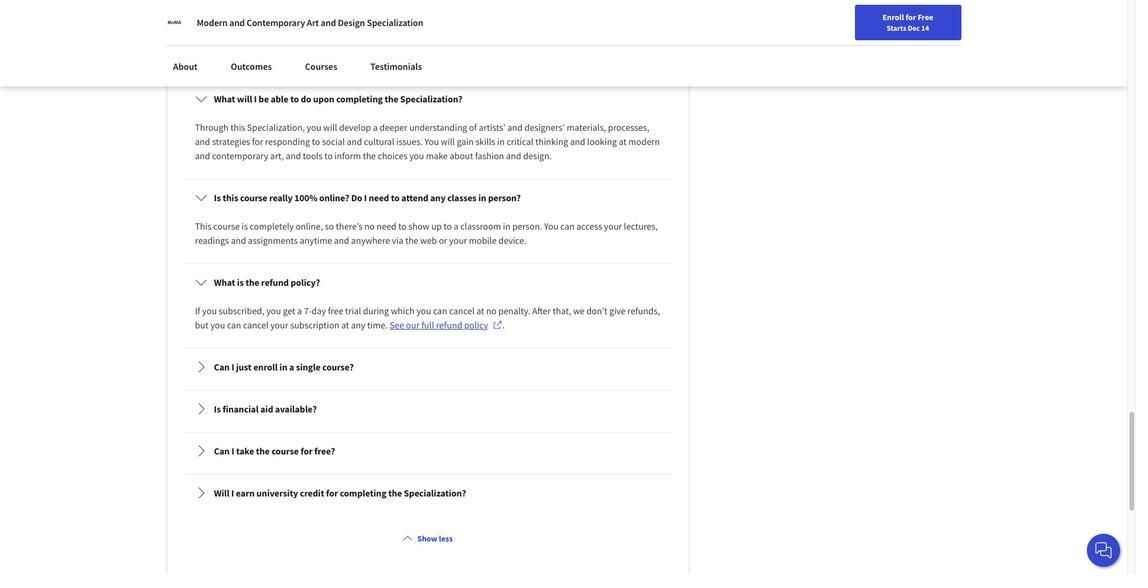 Task type: locate. For each thing, give the bounding box(es) containing it.
what for what is the refund policy?
[[214, 276, 235, 288]]

so
[[325, 220, 334, 232]]

device.
[[499, 234, 527, 246]]

strategies
[[212, 135, 250, 147]]

this down contemporary at top
[[223, 192, 238, 204]]

course?
[[322, 361, 354, 373]]

specialization? inside dropdown button
[[400, 93, 463, 105]]

1 can from the top
[[214, 361, 230, 373]]

you up full
[[417, 305, 431, 317]]

0 vertical spatial you
[[425, 135, 439, 147]]

list
[[181, 8, 675, 524]]

list containing what background knowledge is necessary?
[[181, 8, 675, 524]]

to left attend
[[391, 192, 400, 204]]

time.
[[367, 319, 388, 331]]

completing inside will i earn university credit for completing the specialization? dropdown button
[[340, 487, 387, 499]]

deeper
[[380, 121, 408, 133]]

what up the prior at the left top of the page
[[214, 22, 235, 34]]

specialization?
[[400, 93, 463, 105], [404, 487, 466, 499]]

1 vertical spatial completing
[[340, 487, 387, 499]]

1 horizontal spatial your
[[449, 234, 467, 246]]

0 horizontal spatial you
[[425, 135, 439, 147]]

1 horizontal spatial you
[[544, 220, 559, 232]]

contemporary
[[212, 150, 268, 162]]

2 can from the top
[[214, 445, 230, 457]]

you right person.
[[544, 220, 559, 232]]

need right do
[[369, 192, 389, 204]]

can i just enroll in a single course?
[[214, 361, 354, 373]]

1 what from the top
[[214, 22, 235, 34]]

i left be
[[254, 93, 257, 105]]

the inside this course is completely online, so there's no need to show up to a classroom in person. you can access your lectures, readings and assignments anytime and anywhere via the web or your mobile device.
[[405, 234, 418, 246]]

can i take the course for free? button
[[186, 434, 670, 468]]

is up subscribed,
[[237, 276, 244, 288]]

0 horizontal spatial your
[[270, 319, 288, 331]]

1 vertical spatial you
[[544, 220, 559, 232]]

0 vertical spatial need
[[369, 192, 389, 204]]

specialization? down the can i take the course for free? dropdown button
[[404, 487, 466, 499]]

is inside is financial aid available? dropdown button
[[214, 403, 221, 415]]

will up social
[[323, 121, 337, 133]]

1 vertical spatial any
[[351, 319, 365, 331]]

cultural
[[364, 135, 394, 147]]

2 vertical spatial your
[[270, 319, 288, 331]]

don't
[[587, 305, 608, 317]]

a up cultural
[[373, 121, 378, 133]]

what inside dropdown button
[[214, 22, 235, 34]]

0 vertical spatial is
[[214, 192, 221, 204]]

credit
[[300, 487, 324, 499]]

tools
[[303, 150, 323, 162]]

you left the get
[[266, 305, 281, 317]]

course
[[240, 192, 267, 204], [213, 220, 240, 232], [272, 445, 299, 457]]

opens in a new tab image
[[493, 320, 502, 330]]

1 vertical spatial specialization?
[[404, 487, 466, 499]]

i for can i take the course for free?
[[232, 445, 234, 457]]

1 vertical spatial your
[[449, 234, 467, 246]]

to inside what will i be able to do upon completing the specialization? dropdown button
[[290, 93, 299, 105]]

knowledge for of
[[229, 51, 273, 63]]

0 vertical spatial specialization?
[[400, 93, 463, 105]]

need
[[369, 192, 389, 204], [377, 220, 397, 232]]

take
[[236, 445, 254, 457]]

will i earn university credit for completing the specialization?
[[214, 487, 466, 499]]

for inside through this specialization, you will develop a deeper understanding of artists' and designers' materials, processes, and strategies for responding to social and cultural issues. you will gain skills in critical thinking and looking at modern and contemporary art, and tools to inform the choices you make about fashion and design.
[[252, 135, 263, 147]]

0 horizontal spatial will
[[237, 93, 252, 105]]

for inside dropdown button
[[326, 487, 338, 499]]

i left "take"
[[232, 445, 234, 457]]

1 vertical spatial this
[[223, 192, 238, 204]]

will inside dropdown button
[[237, 93, 252, 105]]

a
[[373, 121, 378, 133], [454, 220, 459, 232], [297, 305, 302, 317], [289, 361, 294, 373]]

you up tools
[[307, 121, 321, 133]]

access
[[577, 220, 602, 232]]

0 vertical spatial knowledge
[[288, 22, 334, 34]]

can for can i just enroll in a single course?
[[214, 361, 230, 373]]

refund inside dropdown button
[[261, 276, 289, 288]]

can inside dropdown button
[[214, 445, 230, 457]]

can down subscribed,
[[227, 319, 241, 331]]

at down 'trial'
[[341, 319, 349, 331]]

or right web
[[439, 234, 447, 246]]

in inside this course is completely online, so there's no need to show up to a classroom in person. you can access your lectures, readings and assignments anytime and anywhere via the web or your mobile device.
[[503, 220, 511, 232]]

subscription
[[290, 319, 339, 331]]

for left free?
[[301, 445, 313, 457]]

what is the refund policy? button
[[186, 266, 670, 299]]

for up contemporary at top
[[252, 135, 263, 147]]

a inside through this specialization, you will develop a deeper understanding of artists' and designers' materials, processes, and strategies for responding to social and cultural issues. you will gain skills in critical thinking and looking at modern and contemporary art, and tools to inform the choices you make about fashion and design.
[[373, 121, 378, 133]]

you inside this course is completely online, so there's no need to show up to a classroom in person. you can access your lectures, readings and assignments anytime and anywhere via the web or your mobile device.
[[544, 220, 559, 232]]

1 horizontal spatial refund
[[436, 319, 462, 331]]

1 vertical spatial what
[[214, 93, 235, 105]]

can inside dropdown button
[[214, 361, 230, 373]]

of
[[275, 51, 283, 63], [469, 121, 477, 133]]

knowledge up design
[[288, 22, 334, 34]]

in right skills
[[497, 135, 505, 147]]

0 horizontal spatial refund
[[261, 276, 289, 288]]

art,
[[270, 150, 284, 162]]

need inside this course is completely online, so there's no need to show up to a classroom in person. you can access your lectures, readings and assignments anytime and anywhere via the web or your mobile device.
[[377, 220, 397, 232]]

1 vertical spatial no
[[486, 305, 497, 317]]

need inside dropdown button
[[369, 192, 389, 204]]

i right do
[[364, 192, 367, 204]]

full
[[421, 319, 434, 331]]

see
[[390, 319, 404, 331]]

refund for policy
[[436, 319, 462, 331]]

materials,
[[567, 121, 606, 133]]

7-
[[304, 305, 312, 317]]

testimonials
[[371, 60, 422, 72]]

aid
[[260, 403, 273, 415]]

1 vertical spatial of
[[469, 121, 477, 133]]

to up tools
[[312, 135, 320, 147]]

0 horizontal spatial at
[[341, 319, 349, 331]]

subscribed,
[[219, 305, 265, 317]]

will left be
[[237, 93, 252, 105]]

2 vertical spatial will
[[441, 135, 455, 147]]

2 horizontal spatial will
[[441, 135, 455, 147]]

at up policy
[[477, 305, 484, 317]]

courses
[[305, 60, 337, 72]]

show
[[408, 220, 430, 232]]

0 vertical spatial what
[[214, 22, 235, 34]]

1 horizontal spatial cancel
[[449, 305, 475, 317]]

1 vertical spatial refund
[[436, 319, 462, 331]]

0 vertical spatial this
[[231, 121, 245, 133]]

can
[[561, 220, 575, 232], [433, 305, 447, 317], [227, 319, 241, 331]]

refund right full
[[436, 319, 462, 331]]

1 vertical spatial will
[[323, 121, 337, 133]]

what will i be able to do upon completing the specialization?
[[214, 93, 463, 105]]

no up anywhere at the left
[[364, 220, 375, 232]]

or inside this course is completely online, so there's no need to show up to a classroom in person. you can access your lectures, readings and assignments anytime and anywhere via the web or your mobile device.
[[439, 234, 447, 246]]

what inside dropdown button
[[214, 93, 235, 105]]

can i take the course for free?
[[214, 445, 335, 457]]

your down the get
[[270, 319, 288, 331]]

this inside through this specialization, you will develop a deeper understanding of artists' and designers' materials, processes, and strategies for responding to social and cultural issues. you will gain skills in critical thinking and looking at modern and contemporary art, and tools to inform the choices you make about fashion and design.
[[231, 121, 245, 133]]

or right art
[[298, 51, 306, 63]]

this for course
[[223, 192, 238, 204]]

necessary?
[[344, 22, 390, 34]]

chat with us image
[[1094, 541, 1113, 560]]

of left art
[[275, 51, 283, 63]]

0 horizontal spatial of
[[275, 51, 283, 63]]

1 is from the top
[[214, 192, 221, 204]]

1 horizontal spatial knowledge
[[288, 22, 334, 34]]

cancel up policy
[[449, 305, 475, 317]]

the inside dropdown button
[[388, 487, 402, 499]]

any down 'trial'
[[351, 319, 365, 331]]

will i earn university credit for completing the specialization? button
[[186, 476, 670, 510]]

2 horizontal spatial can
[[561, 220, 575, 232]]

None search field
[[169, 7, 453, 31]]

no up opens in a new tab icon
[[486, 305, 497, 317]]

cancel
[[449, 305, 475, 317], [243, 319, 269, 331]]

i left just
[[232, 361, 234, 373]]

the down cultural
[[363, 150, 376, 162]]

your
[[604, 220, 622, 232], [449, 234, 467, 246], [270, 319, 288, 331]]

anywhere
[[351, 234, 390, 246]]

1 horizontal spatial can
[[433, 305, 447, 317]]

is this course really 100% online? do i need to attend any classes in person?
[[214, 192, 521, 204]]

is inside this course is completely online, so there's no need to show up to a classroom in person. you can access your lectures, readings and assignments anytime and anywhere via the web or your mobile device.
[[242, 220, 248, 232]]

for right credit
[[326, 487, 338, 499]]

can up see our full refund policy on the bottom left
[[433, 305, 447, 317]]

for up dec
[[906, 12, 916, 22]]

a right up
[[454, 220, 459, 232]]

this inside is this course really 100% online? do i need to attend any classes in person? dropdown button
[[223, 192, 238, 204]]

1 horizontal spatial no
[[486, 305, 497, 317]]

no
[[364, 220, 375, 232], [486, 305, 497, 317]]

1 horizontal spatial or
[[439, 234, 447, 246]]

a inside dropdown button
[[289, 361, 294, 373]]

what up through
[[214, 93, 235, 105]]

2 horizontal spatial at
[[619, 135, 627, 147]]

your right access
[[604, 220, 622, 232]]

free
[[328, 305, 343, 317]]

1 vertical spatial or
[[439, 234, 447, 246]]

online?
[[319, 192, 349, 204]]

0 horizontal spatial can
[[227, 319, 241, 331]]

0 vertical spatial any
[[430, 192, 446, 204]]

0 horizontal spatial any
[[351, 319, 365, 331]]

in up device.
[[503, 220, 511, 232]]

2 vertical spatial can
[[227, 319, 241, 331]]

0 horizontal spatial cancel
[[243, 319, 269, 331]]

what
[[214, 22, 235, 34], [214, 93, 235, 105], [214, 276, 235, 288]]

0 vertical spatial will
[[237, 93, 252, 105]]

1 vertical spatial cancel
[[243, 319, 269, 331]]

dec
[[908, 23, 920, 33]]

what up subscribed,
[[214, 276, 235, 288]]

is right "art"
[[336, 22, 342, 34]]

the
[[385, 93, 398, 105], [363, 150, 376, 162], [405, 234, 418, 246], [246, 276, 259, 288], [256, 445, 270, 457], [388, 487, 402, 499]]

the down the can i take the course for free? dropdown button
[[388, 487, 402, 499]]

specialization,
[[247, 121, 305, 133]]

any
[[430, 192, 446, 204], [351, 319, 365, 331]]

of up gain
[[469, 121, 477, 133]]

2 vertical spatial what
[[214, 276, 235, 288]]

1 horizontal spatial any
[[430, 192, 446, 204]]

0 vertical spatial can
[[561, 220, 575, 232]]

1 vertical spatial at
[[477, 305, 484, 317]]

will
[[237, 93, 252, 105], [323, 121, 337, 133], [441, 135, 455, 147]]

specialization
[[367, 17, 423, 28]]

to
[[290, 93, 299, 105], [312, 135, 320, 147], [325, 150, 333, 162], [391, 192, 400, 204], [398, 220, 407, 232], [444, 220, 452, 232]]

specialization? inside dropdown button
[[404, 487, 466, 499]]

specialization? up understanding
[[400, 93, 463, 105]]

0 vertical spatial can
[[214, 361, 230, 373]]

this course is completely online, so there's no need to show up to a classroom in person. you can access your lectures, readings and assignments anytime and anywhere via the web or your mobile device.
[[195, 220, 660, 246]]

your left mobile
[[449, 234, 467, 246]]

to up via
[[398, 220, 407, 232]]

show less button
[[398, 528, 458, 549]]

0 vertical spatial cancel
[[449, 305, 475, 317]]

1 vertical spatial can
[[214, 445, 230, 457]]

will down understanding
[[441, 135, 455, 147]]

a left single
[[289, 361, 294, 373]]

the inside dropdown button
[[246, 276, 259, 288]]

the right via
[[405, 234, 418, 246]]

completing up develop at the top of page
[[336, 93, 383, 105]]

modern
[[629, 135, 660, 147]]

skills
[[476, 135, 495, 147]]

be
[[259, 93, 269, 105]]

0 vertical spatial refund
[[261, 276, 289, 288]]

is up readings
[[214, 192, 221, 204]]

1 horizontal spatial will
[[323, 121, 337, 133]]

0 vertical spatial no
[[364, 220, 375, 232]]

0 vertical spatial completing
[[336, 93, 383, 105]]

in inside through this specialization, you will develop a deeper understanding of artists' and designers' materials, processes, and strategies for responding to social and cultural issues. you will gain skills in critical thinking and looking at modern and contemporary art, and tools to inform the choices you make about fashion and design.
[[497, 135, 505, 147]]

2 is from the top
[[214, 403, 221, 415]]

to left do
[[290, 93, 299, 105]]

no inside this course is completely online, so there's no need to show up to a classroom in person. you can access your lectures, readings and assignments anytime and anywhere via the web or your mobile device.
[[364, 220, 375, 232]]

course up readings
[[213, 220, 240, 232]]

trial
[[345, 305, 361, 317]]

can left just
[[214, 361, 230, 373]]

course left free?
[[272, 445, 299, 457]]

in right classes
[[478, 192, 486, 204]]

in right enroll
[[280, 361, 287, 373]]

choices
[[378, 150, 408, 162]]

shopping cart: 1 item image
[[851, 9, 873, 28]]

you inside through this specialization, you will develop a deeper understanding of artists' and designers' materials, processes, and strategies for responding to social and cultural issues. you will gain skills in critical thinking and looking at modern and contemporary art, and tools to inform the choices you make about fashion and design.
[[425, 135, 439, 147]]

1 vertical spatial is
[[214, 403, 221, 415]]

is inside is this course really 100% online? do i need to attend any classes in person? dropdown button
[[214, 192, 221, 204]]

in
[[497, 135, 505, 147], [478, 192, 486, 204], [503, 220, 511, 232], [280, 361, 287, 373]]

2 what from the top
[[214, 93, 235, 105]]

a left 7-
[[297, 305, 302, 317]]

you
[[307, 121, 321, 133], [409, 150, 424, 162], [202, 305, 217, 317], [266, 305, 281, 317], [417, 305, 431, 317], [210, 319, 225, 331]]

is left financial
[[214, 403, 221, 415]]

3 what from the top
[[214, 276, 235, 288]]

you up make
[[425, 135, 439, 147]]

0 vertical spatial at
[[619, 135, 627, 147]]

background
[[237, 22, 287, 34]]

can for can i take the course for free?
[[214, 445, 230, 457]]

is left completely
[[242, 220, 248, 232]]

1 vertical spatial need
[[377, 220, 397, 232]]

what for what background knowledge is necessary?
[[214, 22, 235, 34]]

at
[[619, 135, 627, 147], [477, 305, 484, 317], [341, 319, 349, 331]]

0 vertical spatial or
[[298, 51, 306, 63]]

is financial aid available?
[[214, 403, 317, 415]]

0 horizontal spatial knowledge
[[229, 51, 273, 63]]

any right attend
[[430, 192, 446, 204]]

1 vertical spatial course
[[213, 220, 240, 232]]

i right will
[[231, 487, 234, 499]]

1 horizontal spatial of
[[469, 121, 477, 133]]

0 horizontal spatial or
[[298, 51, 306, 63]]

do
[[301, 93, 311, 105]]

knowledge
[[288, 22, 334, 34], [229, 51, 273, 63]]

completing right credit
[[340, 487, 387, 499]]

this up strategies
[[231, 121, 245, 133]]

the up subscribed,
[[246, 276, 259, 288]]

1 vertical spatial knowledge
[[229, 51, 273, 63]]

penalty.
[[498, 305, 530, 317]]

can i just enroll in a single course? button
[[186, 350, 670, 383]]

cancel down subscribed,
[[243, 319, 269, 331]]

refund left policy?
[[261, 276, 289, 288]]

at down processes,
[[619, 135, 627, 147]]

2 horizontal spatial your
[[604, 220, 622, 232]]

to inside is this course really 100% online? do i need to attend any classes in person? dropdown button
[[391, 192, 400, 204]]

the inside through this specialization, you will develop a deeper understanding of artists' and designers' materials, processes, and strategies for responding to social and cultural issues. you will gain skills in critical thinking and looking at modern and contemporary art, and tools to inform the choices you make about fashion and design.
[[363, 150, 376, 162]]

processes,
[[608, 121, 649, 133]]

knowledge inside dropdown button
[[288, 22, 334, 34]]

i for can i just enroll in a single course?
[[232, 361, 234, 373]]

0 horizontal spatial no
[[364, 220, 375, 232]]

which
[[391, 305, 415, 317]]

knowledge down background in the top of the page
[[229, 51, 273, 63]]

what inside dropdown button
[[214, 276, 235, 288]]

is inside what background knowledge is necessary? dropdown button
[[336, 22, 342, 34]]

a inside this course is completely online, so there's no need to show up to a classroom in person. you can access your lectures, readings and assignments anytime and anywhere via the web or your mobile device.
[[454, 220, 459, 232]]

need up via
[[377, 220, 397, 232]]

any inside the if you subscribed, you get a 7-day free trial during which you can cancel at no penalty. after that, we don't give refunds, but you can cancel your subscription at any time.
[[351, 319, 365, 331]]

1 vertical spatial can
[[433, 305, 447, 317]]

can left "take"
[[214, 445, 230, 457]]

after
[[532, 305, 551, 317]]

course left really
[[240, 192, 267, 204]]

can left access
[[561, 220, 575, 232]]

day
[[312, 305, 326, 317]]

in inside dropdown button
[[280, 361, 287, 373]]

completing
[[336, 93, 383, 105], [340, 487, 387, 499]]



Task type: describe. For each thing, give the bounding box(es) containing it.
prior
[[208, 51, 227, 63]]

less
[[439, 533, 453, 544]]

a inside the if you subscribed, you get a 7-day free trial during which you can cancel at no penalty. after that, we don't give refunds, but you can cancel your subscription at any time.
[[297, 305, 302, 317]]

what for what will i be able to do upon completing the specialization?
[[214, 93, 235, 105]]

about
[[450, 150, 473, 162]]

that,
[[553, 305, 571, 317]]

single
[[296, 361, 321, 373]]

artists'
[[479, 121, 506, 133]]

0 vertical spatial course
[[240, 192, 267, 204]]

refund for policy?
[[261, 276, 289, 288]]

what will i be able to do upon completing the specialization? button
[[186, 82, 670, 115]]

refunds,
[[628, 305, 660, 317]]

really
[[269, 192, 293, 204]]

14
[[922, 23, 929, 33]]

critical
[[507, 135, 534, 147]]

is for is financial aid available?
[[214, 403, 221, 415]]

completely
[[250, 220, 294, 232]]

to down social
[[325, 150, 333, 162]]

is inside "what is the refund policy?" dropdown button
[[237, 276, 244, 288]]

no inside the if you subscribed, you get a 7-day free trial during which you can cancel at no penalty. after that, we don't give refunds, but you can cancel your subscription at any time.
[[486, 305, 497, 317]]

you right the if
[[202, 305, 217, 317]]

starts
[[887, 23, 907, 33]]

what is the refund policy?
[[214, 276, 320, 288]]

we
[[573, 305, 585, 317]]

design
[[308, 51, 334, 63]]

no
[[195, 51, 206, 63]]

the up deeper
[[385, 93, 398, 105]]

free
[[918, 12, 934, 22]]

for inside dropdown button
[[301, 445, 313, 457]]

able
[[271, 93, 289, 105]]

will
[[214, 487, 229, 499]]

need for i
[[369, 192, 389, 204]]

earn
[[236, 487, 255, 499]]

show less
[[417, 533, 453, 544]]

.
[[502, 319, 505, 331]]

fashion
[[475, 150, 504, 162]]

enroll
[[883, 12, 904, 22]]

the museum of modern art image
[[166, 14, 183, 31]]

of inside through this specialization, you will develop a deeper understanding of artists' and designers' materials, processes, and strategies for responding to social and cultural issues. you will gain skills in critical thinking and looking at modern and contemporary art, and tools to inform the choices you make about fashion and design.
[[469, 121, 477, 133]]

see our full refund policy link
[[390, 318, 502, 332]]

attend
[[401, 192, 429, 204]]

art
[[284, 51, 296, 63]]

at inside through this specialization, you will develop a deeper understanding of artists' and designers' materials, processes, and strategies for responding to social and cultural issues. you will gain skills in critical thinking and looking at modern and contemporary art, and tools to inform the choices you make about fashion and design.
[[619, 135, 627, 147]]

classroom
[[460, 220, 501, 232]]

you right but
[[210, 319, 225, 331]]

there's
[[336, 220, 363, 232]]

course inside this course is completely online, so there's no need to show up to a classroom in person. you can access your lectures, readings and assignments anytime and anywhere via the web or your mobile device.
[[213, 220, 240, 232]]

is right design
[[336, 51, 342, 63]]

inform
[[335, 150, 361, 162]]

online,
[[296, 220, 323, 232]]

issues.
[[396, 135, 423, 147]]

mobile
[[469, 234, 497, 246]]

is financial aid available? button
[[186, 392, 670, 425]]

available?
[[275, 403, 317, 415]]

0 vertical spatial of
[[275, 51, 283, 63]]

lectures,
[[624, 220, 658, 232]]

i for will i earn university credit for completing the specialization?
[[231, 487, 234, 499]]

0 vertical spatial your
[[604, 220, 622, 232]]

understanding
[[409, 121, 467, 133]]

assignments
[[248, 234, 298, 246]]

is for is this course really 100% online? do i need to attend any classes in person?
[[214, 192, 221, 204]]

any inside dropdown button
[[430, 192, 446, 204]]

testimonials link
[[363, 53, 429, 79]]

readings
[[195, 234, 229, 246]]

is this course really 100% online? do i need to attend any classes in person? button
[[186, 181, 670, 214]]

design.
[[523, 150, 552, 162]]

through this specialization, you will develop a deeper understanding of artists' and designers' materials, processes, and strategies for responding to social and cultural issues. you will gain skills in critical thinking and looking at modern and contemporary art, and tools to inform the choices you make about fashion and design.
[[195, 121, 662, 162]]

our
[[406, 319, 420, 331]]

for inside enroll for free starts dec 14
[[906, 12, 916, 22]]

show
[[417, 533, 437, 544]]

just
[[236, 361, 252, 373]]

knowledge for is
[[288, 22, 334, 34]]

courses link
[[298, 53, 345, 79]]

through
[[195, 121, 229, 133]]

your inside the if you subscribed, you get a 7-day free trial during which you can cancel at no penalty. after that, we don't give refunds, but you can cancel your subscription at any time.
[[270, 319, 288, 331]]

what background knowledge is necessary? button
[[186, 12, 670, 45]]

make
[[426, 150, 448, 162]]

outcomes link
[[224, 53, 279, 79]]

financial
[[223, 403, 259, 415]]

you down the issues.
[[409, 150, 424, 162]]

do
[[351, 192, 362, 204]]

2 vertical spatial at
[[341, 319, 349, 331]]

in inside dropdown button
[[478, 192, 486, 204]]

gain
[[457, 135, 474, 147]]

about
[[173, 60, 198, 72]]

looking
[[587, 135, 617, 147]]

get
[[283, 305, 295, 317]]

modern and contemporary art and design specialization
[[197, 17, 423, 28]]

social
[[322, 135, 345, 147]]

see our full refund policy
[[390, 319, 488, 331]]

via
[[392, 234, 404, 246]]

can inside this course is completely online, so there's no need to show up to a classroom in person. you can access your lectures, readings and assignments anytime and anywhere via the web or your mobile device.
[[561, 220, 575, 232]]

this for specialization,
[[231, 121, 245, 133]]

1 horizontal spatial at
[[477, 305, 484, 317]]

need for no
[[377, 220, 397, 232]]

completing inside what will i be able to do upon completing the specialization? dropdown button
[[336, 93, 383, 105]]

policy?
[[291, 276, 320, 288]]

to right up
[[444, 220, 452, 232]]

outcomes
[[231, 60, 272, 72]]

design
[[338, 17, 365, 28]]

enroll for free starts dec 14
[[883, 12, 934, 33]]

person?
[[488, 192, 521, 204]]

contemporary
[[247, 17, 305, 28]]

2 vertical spatial course
[[272, 445, 299, 457]]

english button
[[879, 0, 950, 38]]

this
[[195, 220, 212, 232]]

about link
[[166, 53, 205, 79]]

required.
[[344, 51, 380, 63]]

art
[[307, 17, 319, 28]]

the right "take"
[[256, 445, 270, 457]]



Task type: vqa. For each thing, say whether or not it's contained in the screenshot.
is
yes



